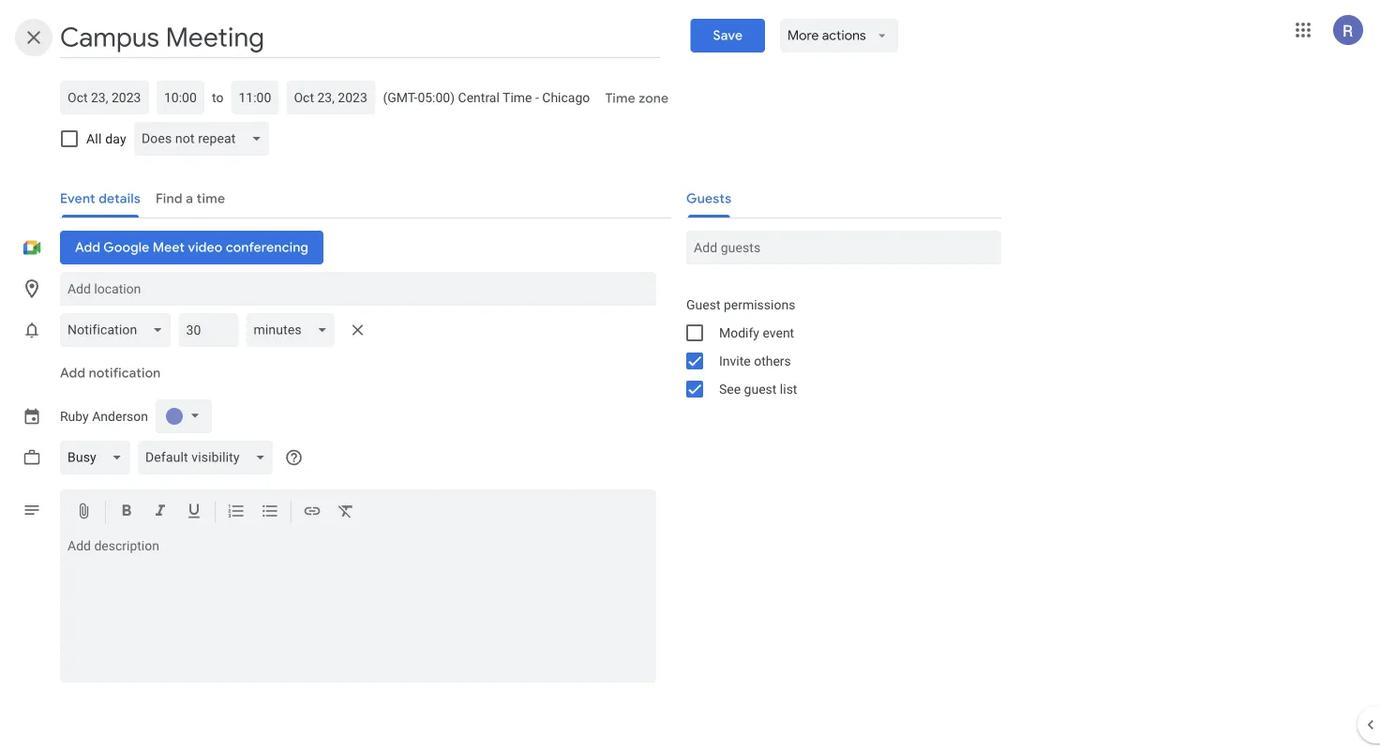 Task type: locate. For each thing, give the bounding box(es) containing it.
central
[[458, 90, 500, 105]]

others
[[754, 353, 791, 369]]

arrow_drop_down
[[874, 27, 891, 44]]

ruby anderson
[[60, 409, 148, 424]]

event
[[763, 325, 794, 340]]

add notification
[[60, 365, 161, 382]]

numbered list image
[[227, 502, 246, 524]]

all day
[[86, 131, 126, 146]]

more
[[788, 27, 819, 44]]

zone
[[639, 90, 669, 107]]

modify event
[[719, 325, 794, 340]]

guest
[[744, 381, 777, 397]]

remove formatting image
[[337, 502, 355, 524]]

(gmt-
[[383, 90, 418, 105]]

day
[[105, 131, 126, 146]]

guest
[[686, 297, 721, 312]]

time
[[503, 90, 532, 105], [605, 90, 635, 107]]

End time text field
[[239, 86, 271, 109]]

Start time text field
[[164, 86, 197, 109]]

save
[[713, 27, 743, 44]]

Guests text field
[[694, 231, 994, 264]]

time left -
[[503, 90, 532, 105]]

modify
[[719, 325, 760, 340]]

notification
[[89, 365, 161, 382]]

group
[[671, 291, 1002, 403]]

End date text field
[[294, 86, 368, 109]]

bold image
[[117, 502, 136, 524]]

time left zone on the top
[[605, 90, 635, 107]]

None field
[[134, 122, 277, 156], [60, 313, 179, 347], [246, 313, 343, 347], [60, 441, 138, 474], [138, 441, 281, 474], [134, 122, 277, 156], [60, 313, 179, 347], [246, 313, 343, 347], [60, 441, 138, 474], [138, 441, 281, 474]]

italic image
[[151, 502, 170, 524]]

bulleted list image
[[261, 502, 279, 524]]

chicago
[[542, 90, 590, 105]]

1 horizontal spatial time
[[605, 90, 635, 107]]

anderson
[[92, 409, 148, 424]]

invite others
[[719, 353, 791, 369]]



Task type: vqa. For each thing, say whether or not it's contained in the screenshot.
the an in booking form customize the form people use to book an appointment
no



Task type: describe. For each thing, give the bounding box(es) containing it.
Minutes in advance for notification number field
[[186, 313, 231, 347]]

see
[[719, 381, 741, 397]]

to
[[212, 90, 224, 105]]

time inside button
[[605, 90, 635, 107]]

-
[[535, 90, 539, 105]]

add
[[60, 365, 85, 382]]

guest permissions
[[686, 297, 796, 312]]

permissions
[[724, 297, 796, 312]]

add notification button
[[53, 351, 168, 396]]

list
[[780, 381, 797, 397]]

group containing guest permissions
[[671, 291, 1002, 403]]

save button
[[691, 19, 765, 53]]

ruby
[[60, 409, 89, 424]]

05:00)
[[418, 90, 455, 105]]

Description text field
[[60, 538, 656, 679]]

invite
[[719, 353, 751, 369]]

Location text field
[[68, 272, 649, 306]]

30 minutes before element
[[60, 309, 373, 351]]

time zone button
[[598, 82, 676, 115]]

see guest list
[[719, 381, 797, 397]]

Start date text field
[[68, 86, 142, 109]]

(gmt-05:00) central time - chicago
[[383, 90, 590, 105]]

0 horizontal spatial time
[[503, 90, 532, 105]]

insert link image
[[303, 502, 322, 524]]

all
[[86, 131, 102, 146]]

actions
[[822, 27, 866, 44]]

time zone
[[605, 90, 669, 107]]

formatting options toolbar
[[60, 489, 656, 535]]

underline image
[[185, 502, 203, 524]]

more actions arrow_drop_down
[[788, 27, 891, 44]]

Title text field
[[60, 17, 661, 58]]



